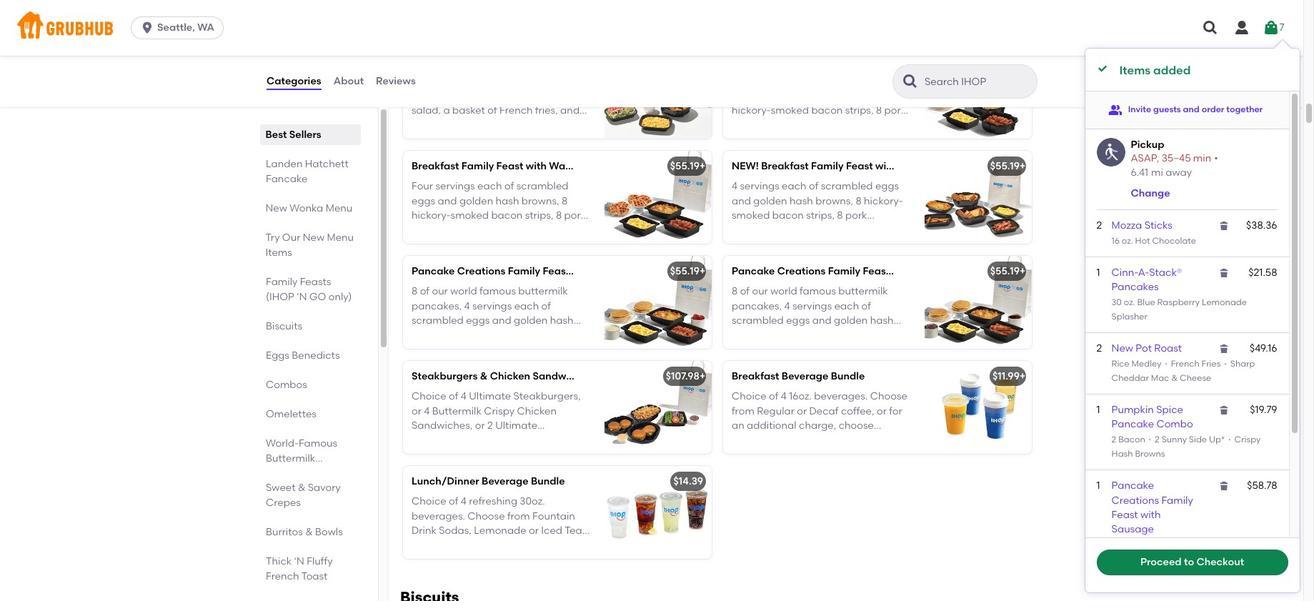 Task type: describe. For each thing, give the bounding box(es) containing it.
serves
[[451, 133, 483, 145]]

min
[[1194, 152, 1212, 165]]

new for new buttermilk crispy chicken family feast
[[412, 55, 434, 67]]

try
[[266, 232, 280, 244]]

•
[[1215, 152, 1219, 165]]

breakfast for breakfast family feast with waffles
[[412, 160, 459, 172]]

pickup icon image
[[1097, 138, 1126, 166]]

+ for steakburgers & chicken sandwiches family feast
[[700, 370, 706, 382]]

breakfast beverage bundle image
[[925, 361, 1032, 454]]

6.41
[[1131, 167, 1149, 179]]

sharp inside sharp cheddar mac & cheese
[[1231, 359, 1256, 369]]

& inside the 16 pieces of buttermilk crispy chicken breast strips, served with a side salad, a basket of french fries, and creamy sharp cheddar mac & cheese.  serves 4.
[[553, 119, 561, 131]]

burritos & bowls
[[266, 526, 343, 538]]

0 vertical spatial menu
[[326, 202, 353, 214]]

burritos
[[266, 526, 303, 538]]

sunny
[[1162, 434, 1187, 444]]

Search IHOP search field
[[924, 75, 1033, 89]]

fries
[[1202, 359, 1221, 369]]

new buttermilk crispy chicken family feast image
[[605, 46, 712, 139]]

4.
[[485, 133, 494, 145]]

family inside items added tooltip
[[1162, 494, 1194, 507]]

best sellers
[[266, 129, 322, 141]]

new! breakfast family feast with thick 'n fluffy french toast
[[732, 160, 1033, 172]]

feast inside items added tooltip
[[1112, 509, 1139, 521]]

$58.78
[[1248, 480, 1278, 492]]

bowls
[[315, 526, 343, 538]]

bundle for breakfast beverage bundle
[[831, 370, 865, 382]]

sausage inside items added tooltip
[[1112, 523, 1154, 536]]

svg image for mozza sticks
[[1219, 220, 1230, 232]]

pancake inside pancake creations family feast with sausage
[[1112, 480, 1155, 492]]

lemonade inside choice of 4 refreshing 30oz. beverages.  choose from fountain drink sodas, lemonade or iced tea. available for ihop 'n go only. not available for dine-in.
[[474, 525, 527, 537]]

proceed
[[1141, 556, 1182, 568]]

basket
[[453, 104, 485, 116]]

try our new menu items
[[266, 232, 354, 259]]

go inside "family feasts (ihop 'n go only)"
[[309, 291, 326, 303]]

1 horizontal spatial thick
[[899, 160, 925, 172]]

fancake
[[266, 173, 308, 185]]

2 up browns
[[1155, 434, 1160, 444]]

sweet
[[266, 482, 296, 494]]

toast inside thick 'n fluffy french toast
[[301, 570, 328, 583]]

proceed to checkout button
[[1097, 550, 1289, 575]]

2 left mozza
[[1097, 220, 1103, 232]]

waffles
[[549, 160, 586, 172]]

fluffy inside thick 'n fluffy french toast
[[307, 555, 333, 568]]

'n inside choice of 4 refreshing 30oz. beverages.  choose from fountain drink sodas, lemonade or iced tea. available for ihop 'n go only. not available for dine-in.
[[502, 539, 512, 551]]

$11.99 +
[[993, 370, 1026, 382]]

stack®
[[1150, 267, 1183, 279]]

$11.99
[[993, 370, 1020, 382]]

people icon image
[[1109, 103, 1123, 117]]

creations for the pancake creations family feast with bacon image
[[457, 265, 506, 277]]

new buttermilk crispy chicken family feast
[[412, 55, 628, 67]]

strips,
[[445, 90, 474, 102]]

proceed to checkout
[[1141, 556, 1245, 568]]

items added tooltip
[[1086, 40, 1300, 601]]

benedicts
[[292, 350, 340, 362]]

new for new wonka menu
[[266, 202, 288, 214]]

breakfast family feast with pancakes image
[[925, 46, 1032, 139]]

guests
[[1154, 104, 1181, 114]]

pumpkin
[[1112, 404, 1154, 416]]

checkout
[[1197, 556, 1245, 568]]

items inside tooltip
[[1120, 64, 1151, 77]]

iced
[[541, 525, 563, 537]]

$49.16
[[1250, 343, 1278, 355]]

$55.19 for breakfast family feast with waffles
[[670, 160, 700, 172]]

svg image for pancake creations family feast with sausage
[[1219, 481, 1230, 492]]

pumpkin spice pancake combo
[[1112, 404, 1194, 431]]

seattle, wa
[[157, 21, 214, 34]]

svg image inside seattle, wa button
[[140, 21, 154, 35]]

'n inside thick 'n fluffy french toast
[[294, 555, 304, 568]]

fries,
[[535, 104, 558, 116]]

30 oz. blue raspberry lemonade splasher
[[1112, 297, 1247, 322]]

1 for pumpkin
[[1097, 404, 1101, 416]]

new! breakfast family feast with thick 'n fluffy french toast image
[[925, 151, 1032, 244]]

only)
[[329, 291, 352, 303]]

landen
[[266, 158, 303, 170]]

best
[[266, 129, 287, 141]]

new!
[[732, 160, 759, 172]]

pancake inside pumpkin spice pancake combo
[[1112, 418, 1155, 431]]

ihop
[[474, 539, 499, 551]]

+ for breakfast family feast with pancakes
[[1020, 55, 1026, 67]]

landen hatchett fancake
[[266, 158, 349, 185]]

cheese
[[1180, 373, 1212, 383]]

and inside button
[[1184, 104, 1200, 114]]

with inside the 16 pieces of buttermilk crispy chicken breast strips, served with a side salad, a basket of french fries, and creamy sharp cheddar mac & cheese.  serves 4.
[[511, 90, 531, 102]]

pumpkin spice pancake combo link
[[1112, 404, 1194, 431]]

sodas,
[[439, 525, 472, 537]]

$55.19 for breakfast family feast with pancakes
[[991, 55, 1020, 67]]

search icon image
[[902, 73, 919, 90]]

crispy hash browns
[[1112, 434, 1261, 459]]

blue
[[1138, 297, 1156, 307]]

1 for from the top
[[459, 539, 472, 551]]

served
[[476, 90, 508, 102]]

pancakes for world-famous buttermilk pancakes sweet & savory crepes
[[266, 468, 313, 480]]

up*
[[1209, 434, 1225, 444]]

& inside world-famous buttermilk pancakes sweet & savory crepes
[[298, 482, 306, 494]]

lunch/dinner beverage bundle
[[412, 475, 565, 488]]

pieces
[[424, 75, 455, 87]]

items added
[[1120, 64, 1191, 77]]

4
[[461, 496, 467, 508]]

categories button
[[266, 56, 322, 107]]

thick 'n fluffy french toast
[[266, 555, 333, 583]]

mi
[[1152, 167, 1164, 179]]

with inside pancake creations family feast with sausage
[[1141, 509, 1161, 521]]

+ for breakfast beverage bundle
[[1020, 370, 1026, 382]]

savory
[[308, 482, 341, 494]]

$107.98 +
[[666, 370, 706, 382]]

new wonka menu
[[266, 202, 353, 214]]

sharp inside the 16 pieces of buttermilk crispy chicken breast strips, served with a side salad, a basket of french fries, and creamy sharp cheddar mac & cheese.  serves 4.
[[451, 119, 480, 131]]

lunch/dinner beverage bundle image
[[605, 466, 712, 559]]

cinn-a-stack® pancakes link
[[1112, 267, 1183, 293]]

0 vertical spatial bacon
[[596, 265, 627, 277]]

steakburgers & chicken sandwiches family feast image
[[605, 361, 712, 454]]

breakfast family feast with waffles image
[[605, 151, 712, 244]]

biscuits
[[266, 320, 303, 332]]

2 up hash
[[1112, 434, 1117, 444]]

svg image inside 'main navigation' navigation
[[1202, 19, 1220, 36]]

$55.19 + for pancake creations family feast with bacon
[[670, 265, 706, 277]]

& inside sharp cheddar mac & cheese
[[1172, 373, 1178, 383]]

beverages.
[[412, 510, 465, 522]]

$55.19 + for breakfast family feast with waffles
[[670, 160, 706, 172]]

eggs
[[266, 350, 289, 362]]

$55.19 for pancake creations family feast with bacon
[[670, 265, 700, 277]]

world-famous buttermilk pancakes sweet & savory crepes
[[266, 438, 341, 509]]

to
[[1185, 556, 1195, 568]]

chocolate
[[1153, 236, 1197, 246]]

cinn-
[[1112, 267, 1139, 279]]

16 for 16 pieces of buttermilk crispy chicken breast strips, served with a side salad, a basket of french fries, and creamy sharp cheddar mac & cheese.  serves 4.
[[412, 75, 421, 87]]

+ for new! breakfast family feast with thick 'n fluffy french toast
[[1020, 160, 1026, 172]]

salad,
[[412, 104, 441, 116]]

cinn-a-stack® pancakes
[[1112, 267, 1183, 293]]

oz. for cinn-a-stack® pancakes
[[1124, 297, 1136, 307]]

invite
[[1129, 104, 1152, 114]]

change
[[1131, 187, 1171, 200]]

world-
[[266, 438, 299, 450]]

0 vertical spatial pancake creations family feast with sausage
[[732, 265, 959, 277]]

rice
[[1112, 359, 1130, 369]]



Task type: locate. For each thing, give the bounding box(es) containing it.
$55.19 + for breakfast family feast with pancakes
[[991, 55, 1026, 67]]

0 vertical spatial oz.
[[1122, 236, 1134, 246]]

1 vertical spatial fluffy
[[307, 555, 333, 568]]

pancakes for cinn-a-stack® pancakes
[[1112, 281, 1159, 293]]

3 1 from the top
[[1097, 480, 1101, 492]]

only.
[[534, 539, 556, 551]]

new for new pot roast
[[1112, 343, 1134, 355]]

together
[[1227, 104, 1263, 114]]

beverage
[[782, 370, 829, 382], [482, 475, 529, 488]]

svg image for cinn-a-stack® pancakes
[[1219, 267, 1230, 279]]

breakfast family feast with waffles
[[412, 160, 586, 172]]

$38.36
[[1247, 220, 1278, 232]]

pancake creations family feast with sausage inside items added tooltip
[[1112, 480, 1194, 536]]

items left added
[[1120, 64, 1151, 77]]

0 vertical spatial cheddar
[[482, 119, 526, 131]]

16 down mozza
[[1112, 236, 1120, 246]]

sticks
[[1145, 220, 1173, 232]]

spice
[[1157, 404, 1184, 416]]

medley
[[1132, 359, 1162, 369]]

categories
[[267, 75, 321, 87]]

sharp up serves
[[451, 119, 480, 131]]

bundle for lunch/dinner beverage bundle
[[531, 475, 565, 488]]

pot
[[1136, 343, 1152, 355]]

$107.98
[[666, 370, 700, 382]]

0 vertical spatial 16
[[412, 75, 421, 87]]

1 vertical spatial buttermilk
[[266, 453, 315, 465]]

toast
[[1006, 160, 1033, 172], [301, 570, 328, 583]]

chicken
[[523, 55, 564, 67], [490, 370, 531, 382]]

2 and from the left
[[561, 104, 580, 116]]

1 for pancake
[[1097, 480, 1101, 492]]

breast
[[412, 90, 443, 102]]

items inside try our new menu items
[[266, 247, 293, 259]]

1 vertical spatial oz.
[[1124, 297, 1136, 307]]

new right our at the left of the page
[[303, 232, 325, 244]]

'n inside "family feasts (ihop 'n go only)"
[[297, 291, 307, 303]]

a down strips,
[[444, 104, 450, 116]]

0 horizontal spatial thick
[[266, 555, 292, 568]]

crispy
[[522, 75, 550, 87]]

order
[[1202, 104, 1225, 114]]

$55.19 for pancake creations family feast with sausage
[[991, 265, 1020, 277]]

0 vertical spatial chicken
[[523, 55, 564, 67]]

new up pieces
[[412, 55, 434, 67]]

pancakes inside world-famous buttermilk pancakes sweet & savory crepes
[[266, 468, 313, 480]]

cheddar inside the 16 pieces of buttermilk crispy chicken breast strips, served with a side salad, a basket of french fries, and creamy sharp cheddar mac & cheese.  serves 4.
[[482, 119, 526, 131]]

0 vertical spatial fluffy
[[941, 160, 968, 172]]

0 vertical spatial thick
[[899, 160, 925, 172]]

combos
[[266, 379, 307, 391]]

1 vertical spatial pancake creations family feast with sausage
[[1112, 480, 1194, 536]]

pancakes up search icon
[[870, 55, 918, 67]]

lemonade inside 30 oz. blue raspberry lemonade splasher
[[1202, 297, 1247, 307]]

$55.19 + for pancake creations family feast with sausage
[[991, 265, 1026, 277]]

splasher
[[1112, 312, 1148, 322]]

2 1 from the top
[[1097, 404, 1101, 416]]

0 horizontal spatial crispy
[[489, 55, 521, 67]]

with
[[846, 55, 867, 67], [511, 90, 531, 102], [526, 160, 547, 172], [876, 160, 897, 172], [572, 265, 593, 277], [893, 265, 913, 277], [1141, 509, 1161, 521]]

for left dine-
[[459, 554, 472, 566]]

1 vertical spatial toast
[[301, 570, 328, 583]]

2 for from the top
[[459, 554, 472, 566]]

30oz.
[[520, 496, 545, 508]]

pancake creations family feast with sausage link
[[1112, 480, 1194, 536]]

and inside the 16 pieces of buttermilk crispy chicken breast strips, served with a side salad, a basket of french fries, and creamy sharp cheddar mac & cheese.  serves 4.
[[561, 104, 580, 116]]

drink
[[412, 525, 437, 537]]

go inside choice of 4 refreshing 30oz. beverages.  choose from fountain drink sodas, lemonade or iced tea. available for ihop 'n go only. not available for dine-in.
[[514, 539, 531, 551]]

30
[[1112, 297, 1122, 307]]

0 horizontal spatial items
[[266, 247, 293, 259]]

'n
[[928, 160, 938, 172], [297, 291, 307, 303], [502, 539, 512, 551], [294, 555, 304, 568]]

crepes
[[266, 497, 301, 509]]

1 horizontal spatial sausage
[[1112, 523, 1154, 536]]

menu inside try our new menu items
[[327, 232, 354, 244]]

beverage for lunch/dinner
[[482, 475, 529, 488]]

new inside try our new menu items
[[303, 232, 325, 244]]

0 horizontal spatial cheddar
[[482, 119, 526, 131]]

+ for pancake creations family feast with sausage
[[1020, 265, 1026, 277]]

svg image left $58.78 on the bottom of the page
[[1219, 481, 1230, 492]]

0 vertical spatial crispy
[[489, 55, 521, 67]]

1 horizontal spatial lemonade
[[1202, 297, 1247, 307]]

new inside items added tooltip
[[1112, 343, 1134, 355]]

cheddar
[[482, 119, 526, 131], [1112, 373, 1149, 383]]

1 and from the left
[[1184, 104, 1200, 114]]

1 vertical spatial items
[[266, 247, 293, 259]]

16 for 16 oz. hot chocolate
[[1112, 236, 1120, 246]]

thick
[[899, 160, 925, 172], [266, 555, 292, 568]]

new up rice
[[1112, 343, 1134, 355]]

2 vertical spatial 1
[[1097, 480, 1101, 492]]

svg image left items added
[[1097, 63, 1108, 74]]

of down served
[[488, 104, 497, 116]]

0 horizontal spatial sharp
[[451, 119, 480, 131]]

1 horizontal spatial bundle
[[831, 370, 865, 382]]

chicken
[[553, 75, 590, 87]]

0 vertical spatial pancakes
[[870, 55, 918, 67]]

0 vertical spatial sausage
[[916, 265, 959, 277]]

2  bacon ∙ 2 sunny side up*
[[1112, 434, 1225, 444]]

and down side
[[561, 104, 580, 116]]

oz. inside 30 oz. blue raspberry lemonade splasher
[[1124, 297, 1136, 307]]

cheddar inside sharp cheddar mac & cheese
[[1112, 373, 1149, 383]]

creations
[[457, 265, 506, 277], [778, 265, 826, 277], [1112, 494, 1160, 507]]

16 up the breast
[[412, 75, 421, 87]]

0 vertical spatial bundle
[[831, 370, 865, 382]]

1 left cinn-
[[1097, 267, 1101, 279]]

steakburgers & chicken sandwiches family feast
[[412, 370, 657, 382]]

menu
[[326, 202, 353, 214], [327, 232, 354, 244]]

1 horizontal spatial bacon
[[1119, 434, 1146, 444]]

$55.19 + for new! breakfast family feast with thick 'n fluffy french toast
[[991, 160, 1026, 172]]

choice
[[412, 496, 447, 508]]

pancake creations family feast with sausage image
[[925, 256, 1032, 349]]

items down try
[[266, 247, 293, 259]]

0 horizontal spatial 16
[[412, 75, 421, 87]]

dine-
[[474, 554, 500, 566]]

2 vertical spatial of
[[449, 496, 459, 508]]

pancakes down a-
[[1112, 281, 1159, 293]]

of up strips,
[[458, 75, 467, 87]]

1 horizontal spatial cheddar
[[1112, 373, 1149, 383]]

tea.
[[565, 525, 585, 537]]

new pot roast link
[[1112, 343, 1182, 355]]

0 horizontal spatial buttermilk
[[266, 453, 315, 465]]

go down or
[[514, 539, 531, 551]]

go down the feasts
[[309, 291, 326, 303]]

16 oz. hot chocolate
[[1112, 236, 1197, 246]]

2 left pot
[[1097, 343, 1103, 355]]

1 horizontal spatial creations
[[778, 265, 826, 277]]

16 inside items added tooltip
[[1112, 236, 1120, 246]]

(ihop
[[266, 291, 294, 303]]

crispy right up*
[[1235, 434, 1261, 444]]

svg image inside 7 button
[[1263, 19, 1280, 36]]

1 vertical spatial sharp
[[1231, 359, 1256, 369]]

0 vertical spatial 1
[[1097, 267, 1101, 279]]

french inside thick 'n fluffy french toast
[[266, 570, 299, 583]]

family inside "family feasts (ihop 'n go only)"
[[266, 276, 298, 288]]

0 vertical spatial a
[[534, 90, 540, 102]]

creations inside items added tooltip
[[1112, 494, 1160, 507]]

hash
[[1112, 449, 1133, 459]]

chicken left the sandwiches
[[490, 370, 531, 382]]

$55.19 for new! breakfast family feast with thick 'n fluffy french toast
[[991, 160, 1020, 172]]

0 horizontal spatial and
[[561, 104, 580, 116]]

buttermilk up pieces
[[436, 55, 487, 67]]

0 vertical spatial items
[[1120, 64, 1151, 77]]

0 horizontal spatial beverage
[[482, 475, 529, 488]]

0 vertical spatial lemonade
[[1202, 297, 1247, 307]]

1 vertical spatial 1
[[1097, 404, 1101, 416]]

lunch/dinner
[[412, 475, 479, 488]]

our
[[283, 232, 301, 244]]

+ for pancake creations family feast with bacon
[[700, 265, 706, 277]]

reviews button
[[375, 56, 417, 107]]

1 vertical spatial cheddar
[[1112, 373, 1149, 383]]

pickup asap, 35–45 min • 6.41 mi away
[[1131, 138, 1219, 179]]

mac
[[528, 119, 551, 131]]

0 horizontal spatial creations
[[457, 265, 506, 277]]

combo
[[1157, 418, 1194, 431]]

1 vertical spatial go
[[514, 539, 531, 551]]

svg image up up*
[[1219, 405, 1230, 416]]

french
[[500, 104, 533, 116], [970, 160, 1004, 172], [1172, 359, 1200, 369], [266, 570, 299, 583]]

svg image for pumpkin spice pancake combo
[[1219, 405, 1230, 416]]

0 horizontal spatial lemonade
[[474, 525, 527, 537]]

cheddar down rice
[[1112, 373, 1149, 383]]

pancake creations family feast with bacon image
[[605, 256, 712, 349]]

for
[[459, 539, 472, 551], [459, 554, 472, 566]]

16 inside the 16 pieces of buttermilk crispy chicken breast strips, served with a side salad, a basket of french fries, and creamy sharp cheddar mac & cheese.  serves 4.
[[412, 75, 421, 87]]

0 horizontal spatial pancake creations family feast with sausage
[[732, 265, 959, 277]]

svg image left 7 button
[[1202, 19, 1220, 36]]

rice medley ∙ french fries
[[1112, 359, 1221, 369]]

1 vertical spatial lemonade
[[474, 525, 527, 537]]

mozza sticks link
[[1112, 220, 1173, 232]]

cheese.
[[412, 133, 449, 145]]

1 horizontal spatial crispy
[[1235, 434, 1261, 444]]

0 horizontal spatial pancakes
[[266, 468, 313, 480]]

1 vertical spatial of
[[488, 104, 497, 116]]

of left 4 at left
[[449, 496, 459, 508]]

1 vertical spatial menu
[[327, 232, 354, 244]]

1 horizontal spatial go
[[514, 539, 531, 551]]

sharp down $49.16
[[1231, 359, 1256, 369]]

0 vertical spatial toast
[[1006, 160, 1033, 172]]

oz. for mozza sticks
[[1122, 236, 1134, 246]]

seattle, wa button
[[131, 16, 229, 39]]

pancake creations family feast with bacon
[[412, 265, 627, 277]]

go
[[309, 291, 326, 303], [514, 539, 531, 551]]

available
[[412, 539, 457, 551]]

0 horizontal spatial toast
[[301, 570, 328, 583]]

and left order in the right top of the page
[[1184, 104, 1200, 114]]

thick inside thick 'n fluffy french toast
[[266, 555, 292, 568]]

1 vertical spatial for
[[459, 554, 472, 566]]

lemonade up ihop on the bottom
[[474, 525, 527, 537]]

crispy inside crispy hash browns
[[1235, 434, 1261, 444]]

0 horizontal spatial bacon
[[596, 265, 627, 277]]

1 vertical spatial a
[[444, 104, 450, 116]]

0 vertical spatial of
[[458, 75, 467, 87]]

menu down new wonka menu
[[327, 232, 354, 244]]

oz. down mozza
[[1122, 236, 1134, 246]]

not
[[558, 539, 576, 551]]

svg image left $21.58
[[1219, 267, 1230, 279]]

2 vertical spatial pancakes
[[266, 468, 313, 480]]

+ for breakfast family feast with waffles
[[700, 160, 706, 172]]

menu right wonka
[[326, 202, 353, 214]]

sellers
[[290, 129, 322, 141]]

svg image inside items added tooltip
[[1219, 343, 1230, 355]]

for down sodas,
[[459, 539, 472, 551]]

1 left pancake creations family feast with sausage link at bottom
[[1097, 480, 1101, 492]]

invite guests and order together button
[[1109, 97, 1263, 123]]

0 horizontal spatial fluffy
[[307, 555, 333, 568]]

pancakes inside cinn-a-stack® pancakes
[[1112, 281, 1159, 293]]

1 vertical spatial sausage
[[1112, 523, 1154, 536]]

1 horizontal spatial pancake creations family feast with sausage
[[1112, 480, 1194, 536]]

1 vertical spatial crispy
[[1235, 434, 1261, 444]]

breakfast for breakfast beverage bundle
[[732, 370, 780, 382]]

0 vertical spatial go
[[309, 291, 326, 303]]

cheddar up the 4.
[[482, 119, 526, 131]]

1 vertical spatial 16
[[1112, 236, 1120, 246]]

steakburgers
[[412, 370, 478, 382]]

$21.58
[[1249, 267, 1278, 279]]

pancakes up the sweet
[[266, 468, 313, 480]]

buttermilk inside world-famous buttermilk pancakes sweet & savory crepes
[[266, 453, 315, 465]]

1 horizontal spatial sharp
[[1231, 359, 1256, 369]]

1 for cinn-
[[1097, 267, 1101, 279]]

family
[[566, 55, 599, 67], [782, 55, 814, 67], [462, 160, 494, 172], [811, 160, 844, 172], [508, 265, 541, 277], [828, 265, 861, 277], [266, 276, 298, 288], [595, 370, 627, 382], [1162, 494, 1194, 507]]

crispy up buttermilk
[[489, 55, 521, 67]]

creations for pancake creations family feast with sausage image
[[778, 265, 826, 277]]

1 vertical spatial pancakes
[[1112, 281, 1159, 293]]

a down crispy
[[534, 90, 540, 102]]

svg image
[[1202, 19, 1220, 36], [1097, 63, 1108, 74], [1219, 220, 1230, 232], [1219, 267, 1230, 279], [1219, 405, 1230, 416], [1219, 481, 1230, 492]]

creamy
[[412, 119, 449, 131]]

side
[[1189, 434, 1207, 444]]

new up try
[[266, 202, 288, 214]]

breakfast for breakfast family feast with pancakes
[[732, 55, 780, 67]]

sharp cheddar mac & cheese
[[1112, 359, 1256, 383]]

mozza sticks
[[1112, 220, 1173, 232]]

about button
[[333, 56, 365, 107]]

0 horizontal spatial a
[[444, 104, 450, 116]]

0 vertical spatial beverage
[[782, 370, 829, 382]]

1 vertical spatial bacon
[[1119, 434, 1146, 444]]

0 vertical spatial sharp
[[451, 119, 480, 131]]

1 left pumpkin
[[1097, 404, 1101, 416]]

french inside the 16 pieces of buttermilk crispy chicken breast strips, served with a side salad, a basket of french fries, and creamy sharp cheddar mac & cheese.  serves 4.
[[500, 104, 533, 116]]

breakfast beverage bundle
[[732, 370, 865, 382]]

sandwiches
[[533, 370, 592, 382]]

1 vertical spatial beverage
[[482, 475, 529, 488]]

0 horizontal spatial bundle
[[531, 475, 565, 488]]

1 horizontal spatial 16
[[1112, 236, 1120, 246]]

1 horizontal spatial pancakes
[[870, 55, 918, 67]]

beverage for breakfast
[[782, 370, 829, 382]]

0 horizontal spatial go
[[309, 291, 326, 303]]

oz. right 30
[[1124, 297, 1136, 307]]

0 vertical spatial for
[[459, 539, 472, 551]]

lemonade right raspberry
[[1202, 297, 1247, 307]]

raspberry
[[1158, 297, 1200, 307]]

svg image
[[1234, 19, 1251, 36], [1263, 19, 1280, 36], [140, 21, 154, 35], [1219, 343, 1230, 355]]

svg image left $38.36
[[1219, 220, 1230, 232]]

1 horizontal spatial and
[[1184, 104, 1200, 114]]

1 1 from the top
[[1097, 267, 1101, 279]]

family feasts (ihop 'n go only)
[[266, 276, 352, 303]]

1 vertical spatial bundle
[[531, 475, 565, 488]]

1 horizontal spatial beverage
[[782, 370, 829, 382]]

wa
[[197, 21, 214, 34]]

1 vertical spatial thick
[[266, 555, 292, 568]]

side
[[543, 90, 562, 102]]

mac
[[1151, 373, 1170, 383]]

of inside choice of 4 refreshing 30oz. beverages.  choose from fountain drink sodas, lemonade or iced tea. available for ihop 'n go only. not available for dine-in.
[[449, 496, 459, 508]]

bacon inside items added tooltip
[[1119, 434, 1146, 444]]

2 horizontal spatial creations
[[1112, 494, 1160, 507]]

french inside items added tooltip
[[1172, 359, 1200, 369]]

buttermilk down world-
[[266, 453, 315, 465]]

omelettes
[[266, 408, 317, 420]]

1 horizontal spatial fluffy
[[941, 160, 968, 172]]

0 vertical spatial buttermilk
[[436, 55, 487, 67]]

&
[[553, 119, 561, 131], [480, 370, 488, 382], [1172, 373, 1178, 383], [298, 482, 306, 494], [305, 526, 313, 538]]

2 horizontal spatial pancakes
[[1112, 281, 1159, 293]]

1 horizontal spatial items
[[1120, 64, 1151, 77]]

1 horizontal spatial toast
[[1006, 160, 1033, 172]]

asap,
[[1131, 152, 1160, 165]]

chicken up crispy
[[523, 55, 564, 67]]

main navigation navigation
[[0, 0, 1304, 56]]

$14.39
[[674, 475, 703, 488]]

1 horizontal spatial buttermilk
[[436, 55, 487, 67]]

0 horizontal spatial sausage
[[916, 265, 959, 277]]

1 vertical spatial chicken
[[490, 370, 531, 382]]

1 horizontal spatial a
[[534, 90, 540, 102]]



Task type: vqa. For each thing, say whether or not it's contained in the screenshot.
Green
no



